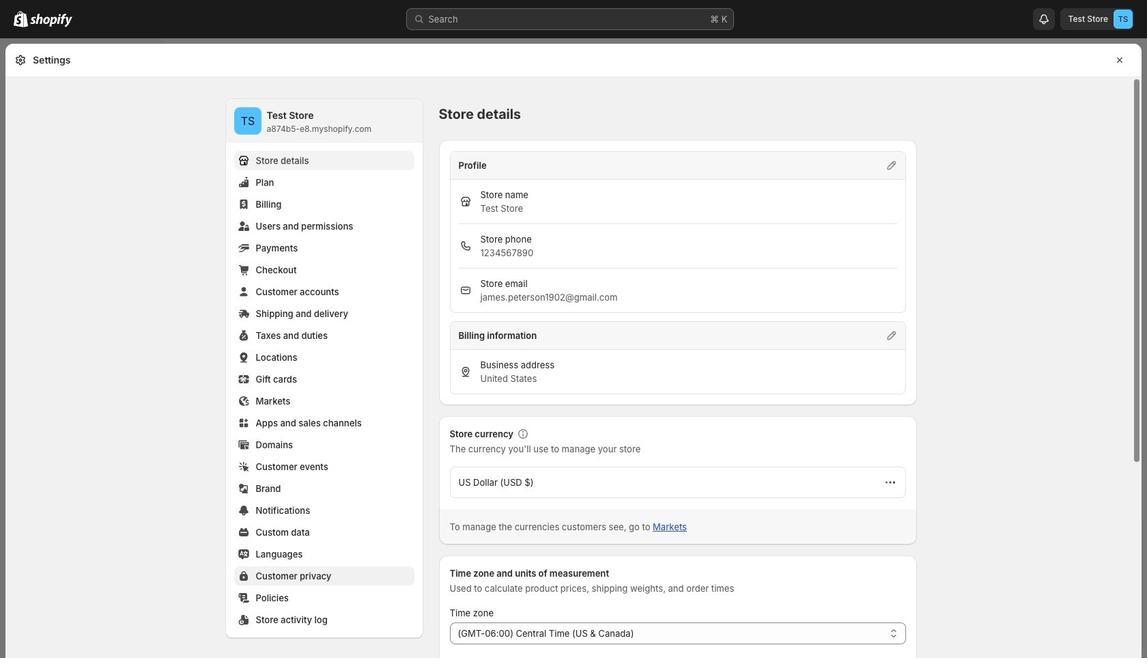 Task type: vqa. For each thing, say whether or not it's contained in the screenshot.
tags
no



Task type: locate. For each thing, give the bounding box(es) containing it.
shopify image
[[30, 14, 72, 27]]

shopify image
[[14, 11, 28, 27]]

settings dialog
[[5, 44, 1143, 658]]

test store image
[[1114, 10, 1134, 29]]



Task type: describe. For each thing, give the bounding box(es) containing it.
test store image
[[234, 107, 261, 135]]

shop settings menu element
[[226, 99, 423, 638]]



